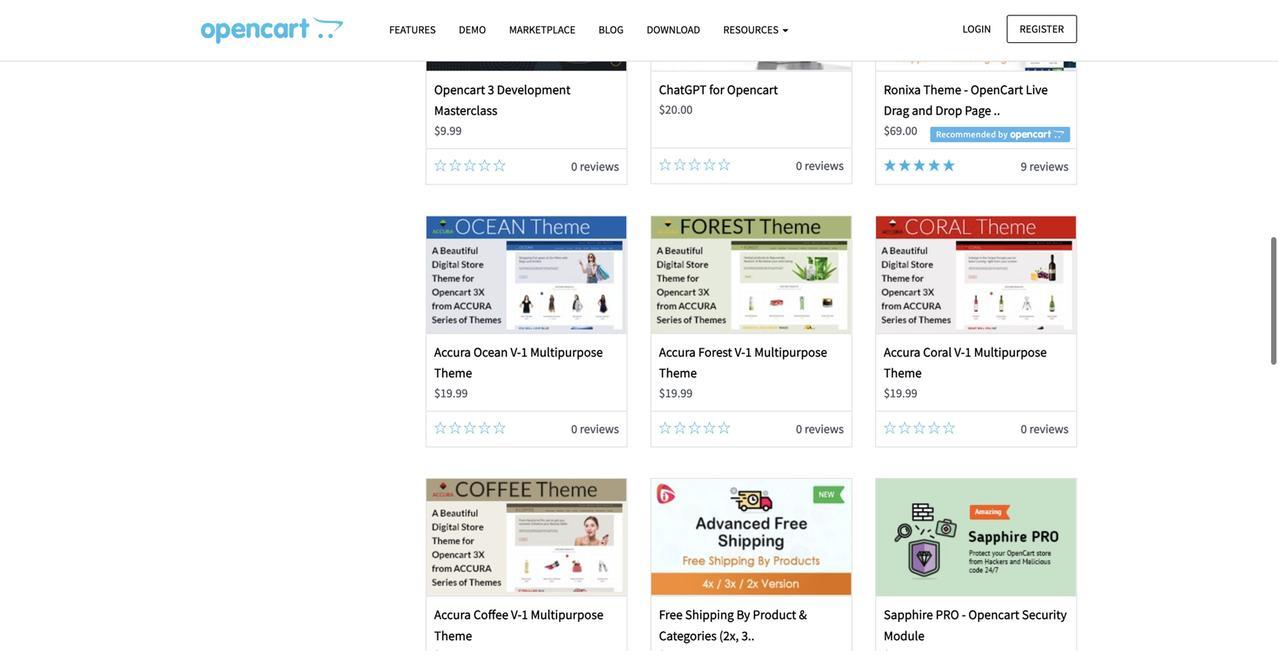 Task type: describe. For each thing, give the bounding box(es) containing it.
0 for accura coral v-1 multipurpose theme
[[1021, 421, 1027, 437]]

coffee
[[474, 607, 509, 623]]

reviews for chatgpt for opencart
[[805, 158, 844, 173]]

free
[[659, 607, 683, 623]]

accura ocean v-1 multipurpose theme $19.99
[[434, 344, 603, 401]]

theme for accura ocean v-1 multipurpose theme
[[434, 365, 472, 381]]

1 for coffee
[[522, 607, 528, 623]]

accura coral v-1 multipurpose theme $19.99
[[884, 344, 1047, 401]]

9
[[1021, 159, 1027, 174]]

accura for accura ocean v-1 multipurpose theme
[[434, 344, 471, 360]]

1 for forest
[[746, 344, 752, 360]]

product
[[753, 607, 797, 623]]

forest
[[699, 344, 733, 360]]

features link
[[378, 16, 448, 43]]

opencart extensions image
[[201, 16, 343, 44]]

categories
[[659, 628, 717, 644]]

opencart
[[971, 81, 1024, 98]]

sapphire pro - opencart security module image
[[877, 479, 1077, 596]]

1 star light image from the left
[[884, 159, 897, 171]]

opencart 3 development masterclass image
[[427, 0, 627, 71]]

- for opencart
[[964, 81, 969, 98]]

multipurpose for accura coral v-1 multipurpose theme
[[974, 344, 1047, 360]]

v- for coral
[[955, 344, 965, 360]]

0 reviews for accura ocean v-1 multipurpose theme
[[572, 421, 619, 437]]

0 reviews for accura forest v-1 multipurpose theme
[[796, 421, 844, 437]]

3..
[[742, 628, 755, 644]]

reviews for opencart 3 development masterclass
[[580, 159, 619, 174]]

0 reviews for accura coral v-1 multipurpose theme
[[1021, 421, 1069, 437]]

accura inside accura coffee v-1 multipurpose theme
[[434, 607, 471, 623]]

opencart 3 development masterclass $9.99
[[434, 81, 571, 138]]

..
[[994, 102, 1001, 119]]

chatgpt
[[659, 81, 707, 98]]

reviews for accura coral v-1 multipurpose theme
[[1030, 421, 1069, 437]]

accura coffee v-1 multipurpose theme link
[[434, 607, 604, 644]]

download
[[647, 23, 701, 37]]

accura forest v-1 multipurpose theme $19.99
[[659, 344, 828, 401]]

accura for accura coral v-1 multipurpose theme
[[884, 344, 921, 360]]

masterclass
[[434, 102, 498, 119]]

0 for opencart 3 development masterclass
[[572, 159, 578, 174]]

register
[[1020, 22, 1065, 36]]

by
[[737, 607, 751, 623]]

sapphire pro - opencart security module link
[[884, 607, 1067, 644]]

multipurpose for accura forest v-1 multipurpose theme
[[755, 344, 828, 360]]

reviews for ronixa theme - opencart live drag and drop page ..
[[1030, 159, 1069, 174]]

chatgpt for opencart link
[[659, 81, 778, 98]]

marketplace
[[509, 23, 576, 37]]

resources
[[724, 23, 781, 37]]

accura coral v-1 multipurpose theme image
[[877, 216, 1077, 333]]

resources link
[[712, 16, 800, 43]]

pro
[[936, 607, 960, 623]]

opencart inside sapphire pro - opencart security module
[[969, 607, 1020, 623]]

accura coffee v-1 multipurpose theme
[[434, 607, 604, 644]]

shipping
[[686, 607, 734, 623]]

features
[[389, 23, 436, 37]]

0 for accura ocean v-1 multipurpose theme
[[572, 421, 578, 437]]

&
[[799, 607, 807, 623]]

ronixa theme - opencart live drag and drop page .. link
[[884, 81, 1048, 119]]



Task type: vqa. For each thing, say whether or not it's contained in the screenshot.
Sapphire PRO - Opencart Security Module
yes



Task type: locate. For each thing, give the bounding box(es) containing it.
$20.00
[[659, 102, 693, 117]]

0 horizontal spatial opencart
[[434, 81, 485, 98]]

star light image down $69.00 at top right
[[884, 159, 897, 171]]

ocean
[[474, 344, 508, 360]]

opencart right for
[[727, 81, 778, 98]]

1 inside accura forest v-1 multipurpose theme $19.99
[[746, 344, 752, 360]]

v- for coffee
[[511, 607, 522, 623]]

demo link
[[448, 16, 498, 43]]

1 right coffee at the left bottom of the page
[[522, 607, 528, 623]]

0 for chatgpt for opencart
[[796, 158, 803, 173]]

0 reviews
[[796, 158, 844, 173], [572, 159, 619, 174], [572, 421, 619, 437], [796, 421, 844, 437], [1021, 421, 1069, 437]]

$19.99 down accura forest v-1 multipurpose theme link on the bottom right
[[659, 386, 693, 401]]

$19.99
[[434, 386, 468, 401], [659, 386, 693, 401], [884, 386, 918, 401]]

accura left the forest
[[659, 344, 696, 360]]

v- inside accura coffee v-1 multipurpose theme
[[511, 607, 522, 623]]

1 horizontal spatial star light image
[[943, 159, 956, 171]]

accura left coffee at the left bottom of the page
[[434, 607, 471, 623]]

$19.99 inside accura forest v-1 multipurpose theme $19.99
[[659, 386, 693, 401]]

1 star light image from the left
[[899, 159, 911, 171]]

v- right coffee at the left bottom of the page
[[511, 607, 522, 623]]

multipurpose for accura ocean v-1 multipurpose theme
[[530, 344, 603, 360]]

demo
[[459, 23, 486, 37]]

live
[[1026, 81, 1048, 98]]

accura ocean v-1 multipurpose theme image
[[427, 216, 627, 333]]

module
[[884, 628, 925, 644]]

0 horizontal spatial $19.99
[[434, 386, 468, 401]]

sapphire
[[884, 607, 934, 623]]

v- right ocean
[[511, 344, 521, 360]]

theme inside accura ocean v-1 multipurpose theme $19.99
[[434, 365, 472, 381]]

2 star light image from the left
[[943, 159, 956, 171]]

0 horizontal spatial star light image
[[884, 159, 897, 171]]

opencart 3 development masterclass link
[[434, 81, 571, 119]]

9 reviews
[[1021, 159, 1069, 174]]

opencart inside chatgpt for opencart $20.00
[[727, 81, 778, 98]]

2 horizontal spatial $19.99
[[884, 386, 918, 401]]

multipurpose inside accura coffee v-1 multipurpose theme
[[531, 607, 604, 623]]

v- right the forest
[[735, 344, 746, 360]]

v- inside accura coral v-1 multipurpose theme $19.99
[[955, 344, 965, 360]]

theme
[[924, 81, 962, 98], [434, 365, 472, 381], [659, 365, 697, 381], [884, 365, 922, 381], [434, 628, 472, 644]]

marketplace link
[[498, 16, 587, 43]]

for
[[710, 81, 725, 98]]

ronixa
[[884, 81, 921, 98]]

- inside ronixa theme - opencart live drag and drop page .. $69.00
[[964, 81, 969, 98]]

security
[[1023, 607, 1067, 623]]

opencart
[[434, 81, 485, 98], [727, 81, 778, 98], [969, 607, 1020, 623]]

star light o image
[[659, 158, 672, 171], [718, 158, 731, 171], [493, 159, 506, 171], [659, 422, 672, 434], [674, 422, 686, 434], [704, 422, 716, 434], [884, 422, 897, 434], [899, 422, 911, 434], [914, 422, 926, 434], [929, 422, 941, 434]]

2 star light image from the left
[[914, 159, 926, 171]]

v- inside accura ocean v-1 multipurpose theme $19.99
[[511, 344, 521, 360]]

register link
[[1007, 15, 1078, 43]]

accura forest v-1 multipurpose theme image
[[652, 216, 852, 333]]

-
[[964, 81, 969, 98], [962, 607, 966, 623]]

accura for accura forest v-1 multipurpose theme
[[659, 344, 696, 360]]

2 horizontal spatial star light image
[[929, 159, 941, 171]]

$9.99
[[434, 123, 462, 138]]

v- for ocean
[[511, 344, 521, 360]]

coral
[[924, 344, 952, 360]]

accura coffee v-1 multipurpose theme image
[[427, 479, 627, 596]]

1 inside accura coffee v-1 multipurpose theme
[[522, 607, 528, 623]]

login
[[963, 22, 992, 36]]

$19.99 inside accura coral v-1 multipurpose theme $19.99
[[884, 386, 918, 401]]

1 right the forest
[[746, 344, 752, 360]]

$19.99 down the accura coral v-1 multipurpose theme link
[[884, 386, 918, 401]]

1
[[521, 344, 528, 360], [746, 344, 752, 360], [965, 344, 972, 360], [522, 607, 528, 623]]

sapphire pro - opencart security module
[[884, 607, 1067, 644]]

drop
[[936, 102, 963, 119]]

multipurpose right coral
[[974, 344, 1047, 360]]

accura inside accura coral v-1 multipurpose theme $19.99
[[884, 344, 921, 360]]

chatgpt for opencart $20.00
[[659, 81, 778, 117]]

free shipping by product & categories (2x, 3.. image
[[652, 479, 852, 596]]

free shipping by product & categories (2x, 3..
[[659, 607, 807, 644]]

1 inside accura coral v-1 multipurpose theme $19.99
[[965, 344, 972, 360]]

opencart inside the opencart 3 development masterclass $9.99
[[434, 81, 485, 98]]

- for opencart
[[962, 607, 966, 623]]

login link
[[950, 15, 1005, 43]]

v- right coral
[[955, 344, 965, 360]]

- inside sapphire pro - opencart security module
[[962, 607, 966, 623]]

$19.99 for accura forest v-1 multipurpose theme
[[659, 386, 693, 401]]

3 $19.99 from the left
[[884, 386, 918, 401]]

reviews for accura forest v-1 multipurpose theme
[[805, 421, 844, 437]]

theme for accura forest v-1 multipurpose theme
[[659, 365, 697, 381]]

star light o image
[[674, 158, 686, 171], [689, 158, 701, 171], [704, 158, 716, 171], [434, 159, 447, 171], [449, 159, 462, 171], [464, 159, 476, 171], [479, 159, 491, 171], [434, 422, 447, 434], [449, 422, 462, 434], [464, 422, 476, 434], [479, 422, 491, 434], [493, 422, 506, 434], [689, 422, 701, 434], [718, 422, 731, 434], [943, 422, 956, 434]]

multipurpose inside accura ocean v-1 multipurpose theme $19.99
[[530, 344, 603, 360]]

2 horizontal spatial opencart
[[969, 607, 1020, 623]]

reviews
[[805, 158, 844, 173], [580, 159, 619, 174], [1030, 159, 1069, 174], [580, 421, 619, 437], [805, 421, 844, 437], [1030, 421, 1069, 437]]

1 $19.99 from the left
[[434, 386, 468, 401]]

1 for ocean
[[521, 344, 528, 360]]

free shipping by product & categories (2x, 3.. link
[[659, 607, 807, 644]]

multipurpose right ocean
[[530, 344, 603, 360]]

drag
[[884, 102, 910, 119]]

opencart right pro at right bottom
[[969, 607, 1020, 623]]

star light image
[[899, 159, 911, 171], [914, 159, 926, 171], [929, 159, 941, 171]]

1 inside accura ocean v-1 multipurpose theme $19.99
[[521, 344, 528, 360]]

theme inside ronixa theme - opencart live drag and drop page .. $69.00
[[924, 81, 962, 98]]

1 right coral
[[965, 344, 972, 360]]

0 reviews for chatgpt for opencart
[[796, 158, 844, 173]]

page
[[965, 102, 992, 119]]

0 reviews for opencart 3 development masterclass
[[572, 159, 619, 174]]

v-
[[511, 344, 521, 360], [735, 344, 746, 360], [955, 344, 965, 360], [511, 607, 522, 623]]

ronixa theme - opencart live drag and drop page .. $69.00
[[884, 81, 1048, 138]]

theme inside accura coral v-1 multipurpose theme $19.99
[[884, 365, 922, 381]]

0 vertical spatial -
[[964, 81, 969, 98]]

0 for accura forest v-1 multipurpose theme
[[796, 421, 803, 437]]

- up page
[[964, 81, 969, 98]]

$19.99 inside accura ocean v-1 multipurpose theme $19.99
[[434, 386, 468, 401]]

$19.99 down the accura ocean v-1 multipurpose theme link
[[434, 386, 468, 401]]

star light image down drop
[[943, 159, 956, 171]]

accura forest v-1 multipurpose theme link
[[659, 344, 828, 381]]

theme for accura coral v-1 multipurpose theme
[[884, 365, 922, 381]]

accura
[[434, 344, 471, 360], [659, 344, 696, 360], [884, 344, 921, 360], [434, 607, 471, 623]]

blog
[[599, 23, 624, 37]]

multipurpose right the forest
[[755, 344, 828, 360]]

- right pro at right bottom
[[962, 607, 966, 623]]

1 horizontal spatial $19.99
[[659, 386, 693, 401]]

0
[[796, 158, 803, 173], [572, 159, 578, 174], [572, 421, 578, 437], [796, 421, 803, 437], [1021, 421, 1027, 437]]

0 horizontal spatial star light image
[[899, 159, 911, 171]]

chatgpt for opencart image
[[652, 0, 852, 71]]

1 horizontal spatial opencart
[[727, 81, 778, 98]]

theme inside accura coffee v-1 multipurpose theme
[[434, 628, 472, 644]]

v- for forest
[[735, 344, 746, 360]]

star light image
[[884, 159, 897, 171], [943, 159, 956, 171]]

multipurpose
[[530, 344, 603, 360], [755, 344, 828, 360], [974, 344, 1047, 360], [531, 607, 604, 623]]

multipurpose inside accura forest v-1 multipurpose theme $19.99
[[755, 344, 828, 360]]

$19.99 for accura ocean v-1 multipurpose theme
[[434, 386, 468, 401]]

multipurpose inside accura coral v-1 multipurpose theme $19.99
[[974, 344, 1047, 360]]

3 star light image from the left
[[929, 159, 941, 171]]

3
[[488, 81, 494, 98]]

accura inside accura ocean v-1 multipurpose theme $19.99
[[434, 344, 471, 360]]

1 right ocean
[[521, 344, 528, 360]]

opencart up "masterclass"
[[434, 81, 485, 98]]

download link
[[635, 16, 712, 43]]

1 vertical spatial -
[[962, 607, 966, 623]]

ronixa theme - opencart live drag and drop page .. image
[[877, 0, 1077, 71]]

v- inside accura forest v-1 multipurpose theme $19.99
[[735, 344, 746, 360]]

(2x,
[[720, 628, 739, 644]]

2 $19.99 from the left
[[659, 386, 693, 401]]

1 horizontal spatial star light image
[[914, 159, 926, 171]]

theme inside accura forest v-1 multipurpose theme $19.99
[[659, 365, 697, 381]]

accura coral v-1 multipurpose theme link
[[884, 344, 1047, 381]]

multipurpose right coffee at the left bottom of the page
[[531, 607, 604, 623]]

$69.00
[[884, 123, 918, 138]]

accura left coral
[[884, 344, 921, 360]]

accura left ocean
[[434, 344, 471, 360]]

1 for coral
[[965, 344, 972, 360]]

accura inside accura forest v-1 multipurpose theme $19.99
[[659, 344, 696, 360]]

and
[[912, 102, 933, 119]]

$19.99 for accura coral v-1 multipurpose theme
[[884, 386, 918, 401]]

development
[[497, 81, 571, 98]]

blog link
[[587, 16, 635, 43]]

accura ocean v-1 multipurpose theme link
[[434, 344, 603, 381]]

reviews for accura ocean v-1 multipurpose theme
[[580, 421, 619, 437]]



